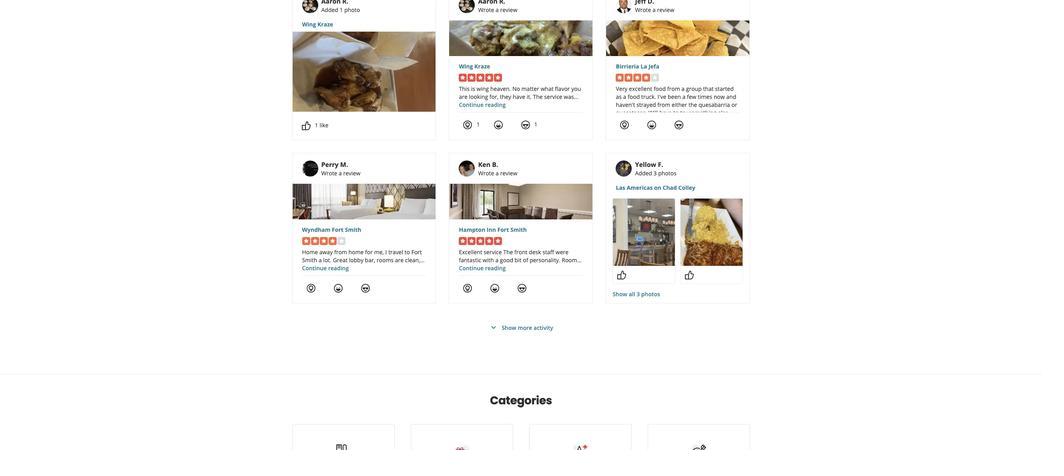 Task type: vqa. For each thing, say whether or not it's contained in the screenshot.
Ken B. CONTINUE
yes



Task type: locate. For each thing, give the bounding box(es) containing it.
0 horizontal spatial wrote a review
[[478, 6, 518, 14]]

that
[[703, 85, 714, 93]]

try
[[681, 109, 688, 117]]

smith
[[345, 226, 361, 234], [511, 226, 527, 234]]

24 useful v2 image
[[306, 283, 316, 293]]

show all 3 photos button
[[613, 290, 660, 298]]

1 vertical spatial wing
[[459, 62, 473, 70]]

1 horizontal spatial wrote a review
[[635, 6, 675, 14]]

wrote a review for birrieria la jefa
[[635, 6, 675, 14]]

24 useful v2 image
[[463, 120, 473, 130], [620, 120, 630, 130], [463, 283, 473, 293]]

either
[[672, 101, 687, 109]]

24 funny v2 image
[[494, 120, 503, 130], [333, 283, 343, 293]]

24 funny v2 image for fort
[[490, 283, 500, 293]]

1
[[340, 6, 343, 14], [477, 121, 480, 128], [535, 121, 538, 128], [315, 121, 318, 129]]

0 horizontal spatial photo of aaron r. image
[[302, 0, 318, 13]]

1 wrote a review from the left
[[478, 6, 518, 14]]

0 vertical spatial 5 star rating image
[[459, 74, 502, 82]]

smith right wyndham
[[345, 226, 361, 234]]

1 smith from the left
[[345, 226, 361, 234]]

24 cool v2 image for birrieria la jefa
[[675, 120, 684, 130]]

continue reading for perry m.
[[302, 264, 349, 272]]

ken b. wrote a review
[[478, 160, 518, 177]]

strayed
[[637, 101, 656, 109]]

food down excellent
[[628, 93, 640, 101]]

2 wrote a review from the left
[[635, 6, 675, 14]]

food up i've
[[654, 85, 666, 93]]

0 vertical spatial added
[[321, 6, 338, 14]]

1 horizontal spatial 24 cool v2 image
[[675, 120, 684, 130]]

0 horizontal spatial 3
[[637, 290, 640, 298]]

24 funny v2 image
[[647, 120, 657, 130], [490, 283, 500, 293]]

24 cool v2 image
[[675, 120, 684, 130], [518, 283, 527, 293]]

all
[[629, 290, 635, 298]]

wing kraze
[[302, 20, 333, 28], [459, 62, 490, 70]]

continue
[[459, 101, 484, 109], [302, 264, 327, 272], [459, 264, 484, 272]]

1 vertical spatial wing kraze link
[[459, 62, 583, 70]]

fort right wyndham
[[332, 226, 344, 234]]

added
[[321, 6, 338, 14], [635, 169, 652, 177]]

2 5 star rating image from the top
[[459, 237, 502, 245]]

something
[[689, 109, 717, 117]]

1 vertical spatial 24 cool v2 image
[[518, 283, 527, 293]]

0 horizontal spatial wing
[[302, 20, 316, 28]]

0 horizontal spatial fort
[[332, 226, 344, 234]]

continue reading
[[459, 101, 506, 109], [302, 264, 349, 272], [459, 264, 506, 272]]

3 inside 'dropdown button'
[[637, 290, 640, 298]]

0 horizontal spatial kraze
[[318, 20, 333, 28]]

0 horizontal spatial show
[[502, 324, 517, 331]]

1 horizontal spatial kraze
[[475, 62, 490, 70]]

0 vertical spatial food
[[654, 85, 666, 93]]

show for show all 3 photos
[[613, 290, 628, 298]]

0 horizontal spatial smith
[[345, 226, 361, 234]]

photos inside 'dropdown button'
[[642, 290, 660, 298]]

1 horizontal spatial 24 funny v2 image
[[494, 120, 503, 130]]

added down yellow
[[635, 169, 652, 177]]

1 vertical spatial photos
[[642, 290, 660, 298]]

0 horizontal spatial 24 funny v2 image
[[333, 283, 343, 293]]

show all 3 photos
[[613, 290, 660, 298]]

times
[[698, 93, 713, 101]]

0 vertical spatial wing kraze
[[302, 20, 333, 28]]

now
[[714, 93, 725, 101]]

review
[[500, 6, 518, 14], [657, 6, 675, 14], [343, 169, 361, 177], [500, 169, 518, 177]]

have
[[660, 109, 672, 117]]

1 horizontal spatial wing
[[459, 62, 473, 70]]

1 horizontal spatial smith
[[511, 226, 527, 234]]

fort
[[332, 226, 344, 234], [498, 226, 509, 234]]

1 horizontal spatial 24 funny v2 image
[[647, 120, 657, 130]]

wing
[[302, 20, 316, 28], [459, 62, 473, 70]]

categories
[[490, 393, 552, 409]]

0 horizontal spatial open photo lightbox image
[[613, 199, 675, 266]]

1 horizontal spatial open photo lightbox image
[[681, 199, 743, 266]]

1 horizontal spatial wing kraze link
[[459, 62, 583, 70]]

jefa
[[649, 62, 660, 70]]

1 horizontal spatial 24 cool v2 image
[[521, 120, 530, 130]]

and
[[727, 93, 737, 101]]

colley
[[679, 184, 696, 191]]

4 star rating image down birrieria la jefa
[[616, 74, 659, 82]]

wrote a review
[[478, 6, 518, 14], [635, 6, 675, 14]]

4 star rating image
[[616, 74, 659, 82], [302, 237, 345, 245]]

haven't
[[616, 101, 635, 109]]

0 vertical spatial photos
[[659, 169, 677, 177]]

fort right inn
[[498, 226, 509, 234]]

1 vertical spatial show
[[502, 324, 517, 331]]

wrote inside ken b. wrote a review
[[478, 169, 494, 177]]

photos inside 'yellow f. added 3 photos'
[[659, 169, 677, 177]]

0 vertical spatial wing
[[302, 20, 316, 28]]

wyndham
[[302, 226, 331, 234]]

perry m. wrote a review
[[321, 160, 361, 177]]

0 vertical spatial 24 cool v2 image
[[675, 120, 684, 130]]

1 vertical spatial wing kraze
[[459, 62, 490, 70]]

open photo lightbox image for the rightmost like feed item image
[[681, 199, 743, 266]]

kraze
[[318, 20, 333, 28], [475, 62, 490, 70]]

food
[[654, 85, 666, 93], [628, 93, 640, 101]]

photos
[[659, 169, 677, 177], [642, 290, 660, 298]]

will
[[649, 109, 658, 117]]

0 horizontal spatial food
[[628, 93, 640, 101]]

show left all
[[613, 290, 628, 298]]

wrote
[[478, 6, 494, 14], [635, 6, 651, 14], [321, 169, 337, 177], [478, 169, 494, 177]]

1 horizontal spatial added
[[635, 169, 652, 177]]

1 horizontal spatial show
[[613, 290, 628, 298]]

0 vertical spatial 24 funny v2 image
[[647, 120, 657, 130]]

photo of aaron r. image for added
[[302, 0, 318, 13]]

show more activity button
[[489, 323, 553, 332]]

added left photo
[[321, 6, 338, 14]]

more
[[518, 324, 532, 331]]

0 horizontal spatial added
[[321, 6, 338, 14]]

1 vertical spatial 24 cool v2 image
[[361, 283, 370, 293]]

0 vertical spatial show
[[613, 290, 628, 298]]

1 fort from the left
[[332, 226, 344, 234]]

show right 24 chevron down v2 image
[[502, 324, 517, 331]]

continue for ken b.
[[459, 264, 484, 272]]

0 vertical spatial wing kraze link
[[302, 20, 426, 28]]

hampton
[[459, 226, 486, 234]]

24 funny v2 image up 24 chevron down v2 image
[[490, 283, 500, 293]]

24 funny v2 image up b.
[[494, 120, 503, 130]]

a inside the perry m. wrote a review
[[339, 169, 342, 177]]

24 funny v2 image for fort
[[333, 283, 343, 293]]

1 vertical spatial kraze
[[475, 62, 490, 70]]

1 horizontal spatial 3
[[654, 169, 657, 177]]

1 vertical spatial added
[[635, 169, 652, 177]]

1 vertical spatial from
[[658, 101, 671, 109]]

1 vertical spatial 24 funny v2 image
[[490, 283, 500, 293]]

24 funny v2 image right 24 useful v2 image
[[333, 283, 343, 293]]

from up have
[[658, 101, 671, 109]]

reading for ken b.
[[485, 264, 506, 272]]

24 cool v2 image
[[521, 120, 530, 130], [361, 283, 370, 293]]

i've
[[658, 93, 667, 101]]

show inside 'dropdown button'
[[613, 290, 628, 298]]

continue reading button for ken b.
[[459, 264, 506, 272]]

0 horizontal spatial 24 cool v2 image
[[361, 283, 370, 293]]

0 horizontal spatial 24 cool v2 image
[[518, 283, 527, 293]]

5 star rating image
[[459, 74, 502, 82], [459, 237, 502, 245]]

1 horizontal spatial fort
[[498, 226, 509, 234]]

wing kraze link
[[302, 20, 426, 28], [459, 62, 583, 70]]

0 vertical spatial 24 funny v2 image
[[494, 120, 503, 130]]

f.
[[658, 160, 664, 169]]

4 star rating image down wyndham
[[302, 237, 345, 245]]

show inside button
[[502, 324, 517, 331]]

yellow f. added 3 photos
[[635, 160, 677, 177]]

1 vertical spatial 3
[[637, 290, 640, 298]]

0 horizontal spatial 24 funny v2 image
[[490, 283, 500, 293]]

1 5 star rating image from the top
[[459, 74, 502, 82]]

1 horizontal spatial 4 star rating image
[[616, 74, 659, 82]]

1 horizontal spatial like feed item image
[[617, 270, 627, 280]]

been
[[668, 93, 681, 101]]

2 photo of aaron r. image from the left
[[459, 0, 475, 13]]

las americas on chad colley
[[616, 184, 696, 191]]

smith right inn
[[511, 226, 527, 234]]

quesabarria
[[699, 101, 730, 109]]

wyndham fort smith
[[302, 226, 361, 234]]

5 star rating image for kraze
[[459, 74, 502, 82]]

photo
[[345, 6, 360, 14]]

show
[[613, 290, 628, 298], [502, 324, 517, 331]]

photo of aaron r. image
[[302, 0, 318, 13], [459, 0, 475, 13]]

24 cool v2 image up the show more activity button
[[518, 283, 527, 293]]

24 cool v2 image down to at top
[[675, 120, 684, 130]]

24 useful v2 image for hampton inn fort smith
[[463, 283, 473, 293]]

1 horizontal spatial food
[[654, 85, 666, 93]]

smith inside hampton inn fort smith link
[[511, 226, 527, 234]]

1 vertical spatial food
[[628, 93, 640, 101]]

1 vertical spatial 5 star rating image
[[459, 237, 502, 245]]

2 smith from the left
[[511, 226, 527, 234]]

photos down f.
[[659, 169, 677, 177]]

added inside 'yellow f. added 3 photos'
[[635, 169, 652, 177]]

continue reading button
[[459, 101, 506, 109], [302, 264, 349, 272], [459, 264, 506, 272]]

1 horizontal spatial photo of aaron r. image
[[459, 0, 475, 13]]

photos right all
[[642, 290, 660, 298]]

like feed item image
[[301, 121, 311, 130], [617, 270, 627, 280], [685, 270, 695, 280]]

open photo lightbox image
[[613, 199, 675, 266], [681, 199, 743, 266]]

reading
[[485, 101, 506, 109], [328, 264, 349, 272], [485, 264, 506, 272]]

1 vertical spatial 24 funny v2 image
[[333, 283, 343, 293]]

24 funny v2 image for jefa
[[647, 120, 657, 130]]

24 funny v2 image down the will
[[647, 120, 657, 130]]

3
[[654, 169, 657, 177], [637, 290, 640, 298]]

wrote inside the perry m. wrote a review
[[321, 169, 337, 177]]

1 open photo lightbox image from the left
[[613, 199, 675, 266]]

a
[[496, 6, 499, 14], [653, 6, 656, 14], [682, 85, 685, 93], [623, 93, 627, 101], [683, 93, 686, 101], [339, 169, 342, 177], [496, 169, 499, 177]]

3 down the yellow f. link
[[654, 169, 657, 177]]

show more activity
[[502, 324, 553, 331]]

1 photo of aaron r. image from the left
[[302, 0, 318, 13]]

2 open photo lightbox image from the left
[[681, 199, 743, 266]]

3 right all
[[637, 290, 640, 298]]

24 cool v2 image for hampton inn fort smith
[[518, 283, 527, 293]]

0 vertical spatial kraze
[[318, 20, 333, 28]]

0 vertical spatial 4 star rating image
[[616, 74, 659, 82]]

photo of jeff d. image
[[616, 0, 632, 13]]

activity
[[534, 324, 553, 331]]

1 vertical spatial 4 star rating image
[[302, 237, 345, 245]]

0 horizontal spatial 4 star rating image
[[302, 237, 345, 245]]

wyndham fort smith link
[[302, 226, 426, 234]]

from up been in the top of the page
[[668, 85, 680, 93]]

0 vertical spatial 3
[[654, 169, 657, 177]]

smith inside wyndham fort smith link
[[345, 226, 361, 234]]

very
[[616, 85, 628, 93]]

from
[[668, 85, 680, 93], [658, 101, 671, 109]]



Task type: describe. For each thing, give the bounding box(es) containing it.
or
[[732, 101, 738, 109]]

24 useful v2 image for birrieria la jefa
[[620, 120, 630, 130]]

on
[[654, 184, 662, 191]]

continue reading for ken b.
[[459, 264, 506, 272]]

inn
[[487, 226, 496, 234]]

4 star rating image for wyndham
[[302, 237, 345, 245]]

few
[[687, 93, 697, 101]]

perry m. link
[[321, 160, 348, 169]]

review inside the perry m. wrote a review
[[343, 169, 361, 177]]

review inside ken b. wrote a review
[[500, 169, 518, 177]]

open photo lightbox image for the middle like feed item image
[[613, 199, 675, 266]]

chad
[[663, 184, 677, 191]]

very excellent food from a group that started as a food truck. i've been a few times now and haven't strayed from either the quesabarria or quesetacos. will have to try something else sometime!
[[616, 85, 738, 125]]

a inside ken b. wrote a review
[[496, 169, 499, 177]]

0 horizontal spatial wing kraze link
[[302, 20, 426, 28]]

show for show more activity
[[502, 324, 517, 331]]

birrieria
[[616, 62, 639, 70]]

hampton inn fort smith
[[459, 226, 527, 234]]

birrieria la jefa
[[616, 62, 660, 70]]

1 horizontal spatial wing kraze
[[459, 62, 490, 70]]

2 horizontal spatial like feed item image
[[685, 270, 695, 280]]

to
[[674, 109, 679, 117]]

reading for perry m.
[[328, 264, 349, 272]]

group
[[686, 85, 702, 93]]

5 star rating image for inn
[[459, 237, 502, 245]]

las americas on chad colley link
[[616, 184, 740, 192]]

las
[[616, 184, 626, 191]]

1 like
[[315, 121, 329, 129]]

added 1 photo
[[321, 6, 360, 14]]

la
[[641, 62, 647, 70]]

quesetacos.
[[616, 109, 647, 117]]

perry
[[321, 160, 339, 169]]

continue reading button for perry m.
[[302, 264, 349, 272]]

photo of perry m. image
[[302, 161, 318, 177]]

kraze for wing kraze link to the left
[[318, 20, 333, 28]]

like
[[320, 121, 329, 129]]

americas
[[627, 184, 653, 191]]

as
[[616, 93, 622, 101]]

24 funny v2 image for kraze
[[494, 120, 503, 130]]

0 vertical spatial from
[[668, 85, 680, 93]]

yellow f. link
[[635, 160, 664, 169]]

hampton inn fort smith link
[[459, 226, 583, 234]]

birrieria la jefa link
[[616, 62, 740, 70]]

ken
[[478, 160, 491, 169]]

2 fort from the left
[[498, 226, 509, 234]]

photo of aaron r. image for wrote
[[459, 0, 475, 13]]

wrote a review for wing kraze
[[478, 6, 518, 14]]

m.
[[340, 160, 348, 169]]

wing for wing kraze link to the left
[[302, 20, 316, 28]]

4 star rating image for birrieria
[[616, 74, 659, 82]]

category navigation section navigation
[[284, 374, 758, 450]]

0 horizontal spatial wing kraze
[[302, 20, 333, 28]]

kraze for bottommost wing kraze link
[[475, 62, 490, 70]]

explore recent activity section section
[[286, 0, 757, 374]]

wing for bottommost wing kraze link
[[459, 62, 473, 70]]

24 chevron down v2 image
[[489, 323, 499, 332]]

started
[[715, 85, 734, 93]]

continue for perry m.
[[302, 264, 327, 272]]

photo of yellow f. image
[[616, 161, 632, 177]]

sometime!
[[616, 117, 644, 125]]

0 vertical spatial 24 cool v2 image
[[521, 120, 530, 130]]

ken b. link
[[478, 160, 498, 169]]

truck.
[[642, 93, 656, 101]]

excellent
[[629, 85, 653, 93]]

3 inside 'yellow f. added 3 photos'
[[654, 169, 657, 177]]

yellow
[[635, 160, 657, 169]]

0 horizontal spatial like feed item image
[[301, 121, 311, 130]]

else
[[718, 109, 729, 117]]

photo of ken b. image
[[459, 161, 475, 177]]

b.
[[492, 160, 498, 169]]

the
[[689, 101, 697, 109]]



